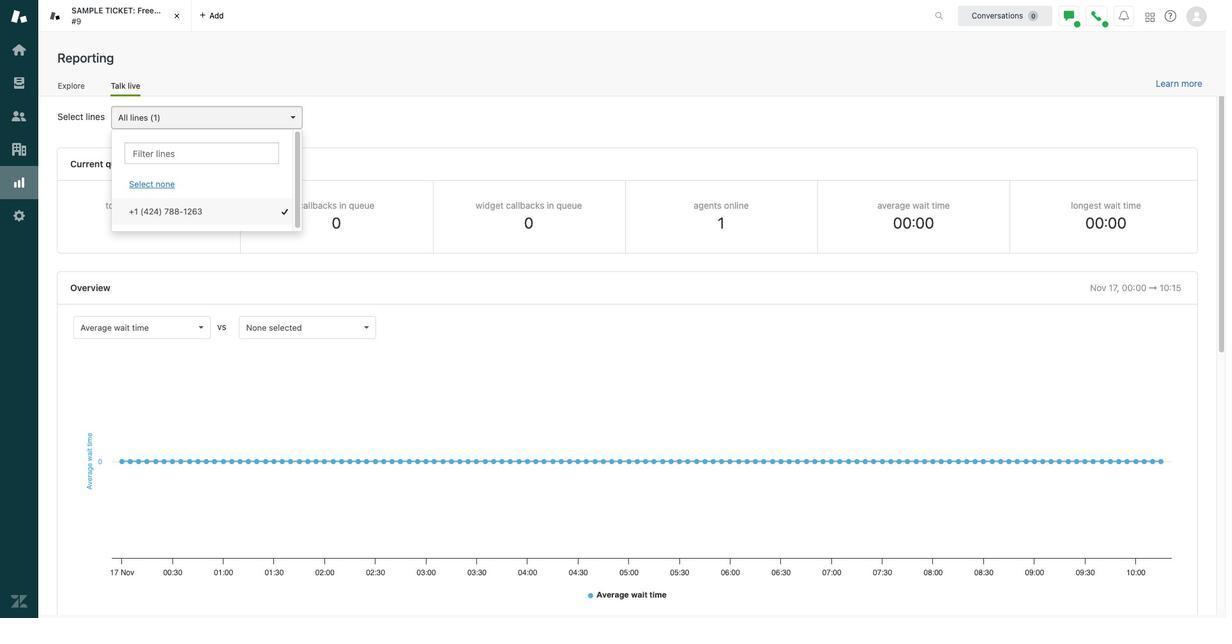 Task type: vqa. For each thing, say whether or not it's contained in the screenshot.
Explore
yes



Task type: locate. For each thing, give the bounding box(es) containing it.
ticket:
[[105, 6, 135, 15]]

admin image
[[11, 208, 27, 224]]

explore link
[[57, 81, 85, 95]]

conversations
[[972, 11, 1023, 20]]

main element
[[0, 0, 38, 618]]

tab containing sample ticket: free repair
[[38, 0, 192, 32]]

customers image
[[11, 108, 27, 125]]

add button
[[192, 0, 232, 31]]

reporting
[[57, 50, 114, 65]]

sample
[[72, 6, 103, 15]]

get help image
[[1165, 10, 1176, 22]]

learn more
[[1156, 78, 1203, 89]]

tab
[[38, 0, 192, 32]]

organizations image
[[11, 141, 27, 158]]

tabs tab list
[[38, 0, 922, 32]]

learn
[[1156, 78, 1179, 89]]

zendesk support image
[[11, 8, 27, 25]]

get started image
[[11, 42, 27, 58]]

conversations button
[[958, 5, 1053, 26]]

learn more link
[[1156, 78, 1203, 89]]

more
[[1182, 78, 1203, 89]]

zendesk products image
[[1146, 12, 1155, 21]]



Task type: describe. For each thing, give the bounding box(es) containing it.
#9
[[72, 16, 81, 26]]

free
[[137, 6, 154, 15]]

close image
[[171, 10, 183, 22]]

zendesk image
[[11, 593, 27, 610]]

sample ticket: free repair #9
[[72, 6, 178, 26]]

repair
[[156, 6, 178, 15]]

talk live
[[111, 81, 140, 90]]

add
[[209, 11, 224, 20]]

views image
[[11, 75, 27, 91]]

live
[[128, 81, 140, 90]]

talk live link
[[111, 81, 140, 96]]

reporting image
[[11, 174, 27, 191]]

button displays agent's chat status as online. image
[[1064, 11, 1074, 21]]

notifications image
[[1119, 11, 1129, 21]]

explore
[[58, 81, 85, 90]]

talk
[[111, 81, 126, 90]]



